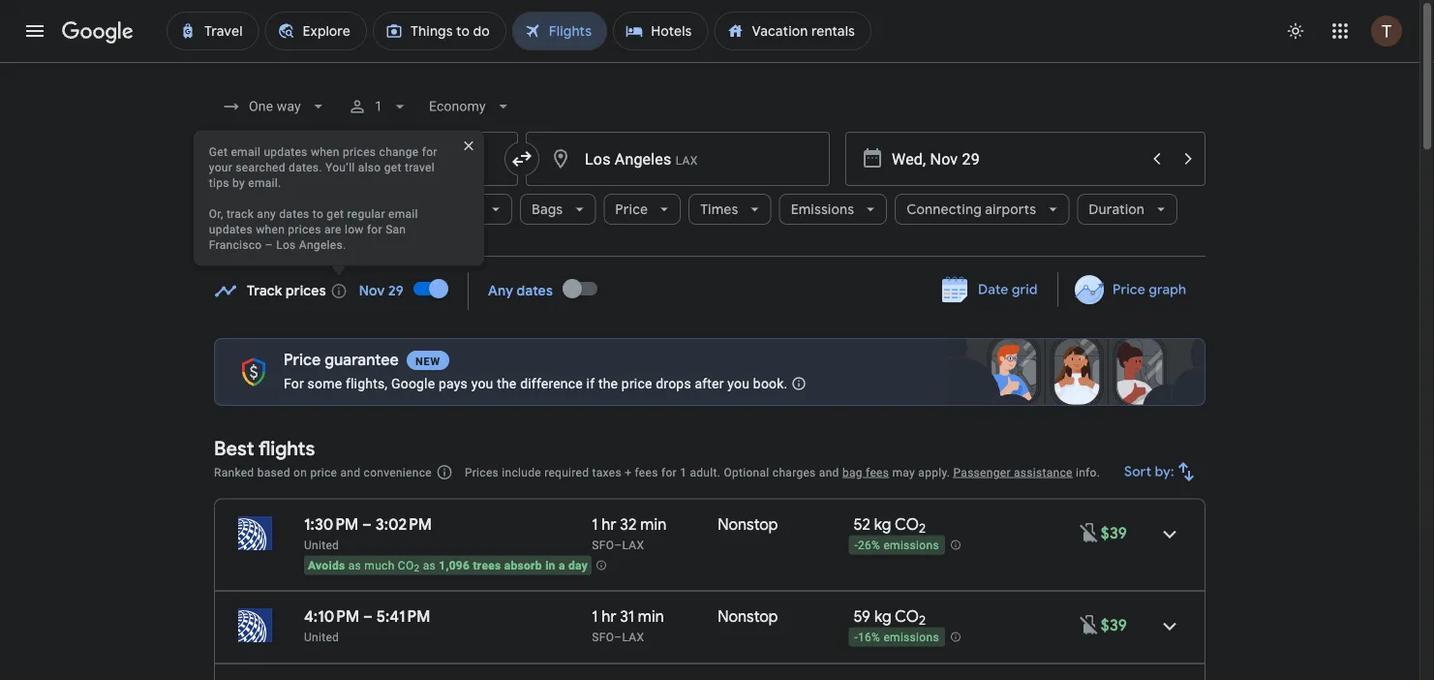Task type: locate. For each thing, give the bounding box(es) containing it.
updates up francisco
[[209, 222, 253, 236]]

0 horizontal spatial dates
[[279, 207, 310, 220]]

– left 5:41 pm
[[363, 606, 373, 626]]

0 vertical spatial nonstop
[[718, 514, 778, 534]]

2 you from the left
[[728, 375, 750, 391]]

get up are
[[327, 207, 344, 220]]

2 up -16% emissions
[[919, 612, 926, 629]]

1 hr from the top
[[602, 514, 617, 534]]

prices inside get email updates when prices change for your searched dates. you'll also get travel tips by email.
[[343, 145, 376, 158]]

kg inside 52 kg co 2
[[875, 514, 892, 534]]

based
[[257, 465, 290, 479]]

stops
[[343, 201, 379, 218]]

united for 4:10 pm
[[304, 630, 339, 644]]

1 vertical spatial lax
[[622, 630, 644, 644]]

when inside or, track any dates to get regular email updates when prices are low for san francisco – los angeles.
[[256, 222, 285, 236]]

dates left to
[[279, 207, 310, 220]]

flight details. leaves san francisco international airport at 1:30 pm on wednesday, november 29 and arrives at los angeles international airport at 3:02 pm on wednesday, november 29. image
[[1147, 511, 1193, 557]]

the right the if
[[599, 375, 618, 391]]

price left 'drops'
[[622, 375, 653, 391]]

32
[[620, 514, 637, 534]]

2
[[919, 520, 926, 537], [414, 563, 420, 574], [919, 612, 926, 629]]

email up "searched"
[[231, 145, 261, 158]]

best flights main content
[[214, 265, 1206, 680]]

1 sfo from the top
[[592, 538, 614, 552]]

as left much
[[348, 558, 361, 572]]

email inside get email updates when prices change for your searched dates. you'll also get travel tips by email.
[[231, 145, 261, 158]]

2 $39 from the top
[[1101, 615, 1128, 635]]

angeles.
[[299, 238, 346, 251]]

main menu image
[[23, 19, 46, 43]]

1 left 31
[[592, 606, 598, 626]]

1 united from the top
[[304, 538, 339, 552]]

when
[[311, 145, 340, 158], [256, 222, 285, 236]]

learn more about tracked prices image
[[330, 282, 348, 300]]

or,
[[209, 207, 223, 220]]

1 horizontal spatial the
[[599, 375, 618, 391]]

min
[[641, 514, 667, 534], [638, 606, 664, 626]]

31
[[620, 606, 635, 626]]

2 inside 59 kg co 2
[[919, 612, 926, 629]]

– left los
[[265, 238, 273, 251]]

1 vertical spatial nonstop
[[718, 606, 778, 626]]

when up you'll
[[311, 145, 340, 158]]

1 horizontal spatial and
[[819, 465, 840, 479]]

2 for 1 hr 32 min
[[919, 520, 926, 537]]

1 vertical spatial get
[[327, 207, 344, 220]]

prices
[[343, 145, 376, 158], [288, 222, 321, 236], [286, 282, 326, 300]]

best
[[214, 436, 254, 461]]

sfo inside the 1 hr 31 min sfo – lax
[[592, 630, 614, 644]]

0 vertical spatial get
[[384, 160, 402, 174]]

0 vertical spatial nonstop flight. element
[[718, 514, 778, 537]]

$39 left the 'flight details. leaves san francisco international airport at 1:30 pm on wednesday, november 29 and arrives at los angeles international airport at 3:02 pm on wednesday, november 29.' icon
[[1101, 523, 1128, 543]]

2 nonstop from the top
[[718, 606, 778, 626]]

also
[[358, 160, 381, 174]]

1 emissions from the top
[[884, 539, 940, 552]]

avoids as much co 2 as 1,096 trees absorb in a day
[[308, 558, 588, 574]]

1 $39 from the top
[[1101, 523, 1128, 543]]

0 vertical spatial -
[[855, 539, 858, 552]]

1 nonstop from the top
[[718, 514, 778, 534]]

email up the san
[[388, 207, 418, 220]]

co up -16% emissions
[[895, 606, 919, 626]]

prices
[[465, 465, 499, 479]]

2 united from the top
[[304, 630, 339, 644]]

3:02 pm
[[376, 514, 432, 534]]

for down regular
[[367, 222, 382, 236]]

2 hr from the top
[[602, 606, 617, 626]]

emissions
[[884, 539, 940, 552], [884, 631, 940, 644]]

united inside 4:10 pm – 5:41 pm united
[[304, 630, 339, 644]]

0 vertical spatial email
[[231, 145, 261, 158]]

co right much
[[398, 558, 414, 572]]

2 vertical spatial price
[[284, 350, 321, 370]]

find the best price region
[[214, 265, 1206, 323]]

learn more about ranking image
[[436, 464, 453, 481]]

total duration 1 hr 32 min. element
[[592, 514, 718, 537]]

emissions for 52
[[884, 539, 940, 552]]

nonstop flight. element
[[718, 514, 778, 537], [718, 606, 778, 629]]

prices inside or, track any dates to get regular email updates when prices are low for san francisco – los angeles.
[[288, 222, 321, 236]]

sfo down total duration 1 hr 31 min. element
[[592, 630, 614, 644]]

Arrival time: 3:02 PM. text field
[[376, 514, 432, 534]]

0 horizontal spatial get
[[327, 207, 344, 220]]

times button
[[689, 186, 772, 232]]

dates right the any
[[517, 282, 553, 300]]

you
[[471, 375, 494, 391], [728, 375, 750, 391]]

lax inside the 1 hr 31 min sfo – lax
[[622, 630, 644, 644]]

– down 31
[[614, 630, 622, 644]]

min inside the 1 hr 31 min sfo – lax
[[638, 606, 664, 626]]

0 vertical spatial united
[[304, 538, 339, 552]]

1 horizontal spatial as
[[423, 558, 436, 572]]

fees
[[635, 465, 658, 479], [866, 465, 889, 479]]

sfo for 1 hr 31 min
[[592, 630, 614, 644]]

0 vertical spatial sfo
[[592, 538, 614, 552]]

0 horizontal spatial for
[[367, 222, 382, 236]]

prices up also
[[343, 145, 376, 158]]

0 horizontal spatial when
[[256, 222, 285, 236]]

0 horizontal spatial as
[[348, 558, 361, 572]]

bag
[[843, 465, 863, 479]]

None field
[[214, 89, 336, 124], [421, 89, 521, 124], [214, 89, 336, 124], [421, 89, 521, 124]]

2 horizontal spatial for
[[662, 465, 677, 479]]

united for 1:30 pm
[[304, 538, 339, 552]]

1 horizontal spatial fees
[[866, 465, 889, 479]]

2 fees from the left
[[866, 465, 889, 479]]

1 vertical spatial -
[[855, 631, 858, 644]]

2 - from the top
[[855, 631, 858, 644]]

get down change
[[384, 160, 402, 174]]

1 vertical spatial co
[[398, 558, 414, 572]]

0 vertical spatial lax
[[622, 538, 644, 552]]

0 vertical spatial hr
[[602, 514, 617, 534]]

co inside 59 kg co 2
[[895, 606, 919, 626]]

– down 32
[[614, 538, 622, 552]]

min inside 1 hr 32 min sfo – lax
[[641, 514, 667, 534]]

united down 4:10 pm
[[304, 630, 339, 644]]

get
[[384, 160, 402, 174], [327, 207, 344, 220]]

for for prices include required taxes + fees for 1 adult. optional charges and bag fees may apply. passenger assistance
[[662, 465, 677, 479]]

leaves san francisco international airport at 4:10 pm on wednesday, november 29 and arrives at los angeles international airport at 5:41 pm on wednesday, november 29. element
[[304, 606, 430, 626]]

apply.
[[919, 465, 951, 479]]

1 vertical spatial hr
[[602, 606, 617, 626]]

lax inside 1 hr 32 min sfo – lax
[[622, 538, 644, 552]]

2 emissions from the top
[[884, 631, 940, 644]]

0 horizontal spatial price
[[284, 350, 321, 370]]

updates up dates.
[[264, 145, 308, 158]]

$39
[[1101, 523, 1128, 543], [1101, 615, 1128, 635]]

1 lax from the top
[[622, 538, 644, 552]]

1 horizontal spatial updates
[[264, 145, 308, 158]]

min right 32
[[641, 514, 667, 534]]

1 vertical spatial emissions
[[884, 631, 940, 644]]

new
[[415, 355, 441, 367]]

are
[[324, 222, 342, 236]]

1 vertical spatial min
[[638, 606, 664, 626]]

0 vertical spatial emissions
[[884, 539, 940, 552]]

– right 1:30 pm
[[362, 514, 372, 534]]

1 vertical spatial updates
[[209, 222, 253, 236]]

1 inside the 1 hr 31 min sfo – lax
[[592, 606, 598, 626]]

1 vertical spatial kg
[[875, 606, 892, 626]]

1 vertical spatial for
[[367, 222, 382, 236]]

2 vertical spatial co
[[895, 606, 919, 626]]

0 vertical spatial updates
[[264, 145, 308, 158]]

0 horizontal spatial updates
[[209, 222, 253, 236]]

to
[[313, 207, 324, 220]]

the
[[497, 375, 517, 391], [599, 375, 618, 391]]

co inside 52 kg co 2
[[895, 514, 919, 534]]

59
[[854, 606, 871, 626]]

sfo inside 1 hr 32 min sfo – lax
[[592, 538, 614, 552]]

kg right 59
[[875, 606, 892, 626]]

lax down 31
[[622, 630, 644, 644]]

2 horizontal spatial price
[[1113, 281, 1146, 298]]

if
[[587, 375, 595, 391]]

- down 52
[[855, 539, 858, 552]]

1 horizontal spatial email
[[388, 207, 418, 220]]

1 inside 1 hr 32 min sfo – lax
[[592, 514, 598, 534]]

0 vertical spatial dates
[[279, 207, 310, 220]]

1 nonstop flight. element from the top
[[718, 514, 778, 537]]

sfo
[[592, 538, 614, 552], [592, 630, 614, 644]]

get inside or, track any dates to get regular email updates when prices are low for san francisco – los angeles.
[[327, 207, 344, 220]]

1 horizontal spatial price
[[615, 201, 648, 218]]

learn more about price guarantee image
[[776, 360, 823, 407]]

a
[[559, 558, 565, 572]]

as left 1,096
[[423, 558, 436, 572]]

drops
[[656, 375, 691, 391]]

united
[[304, 538, 339, 552], [304, 630, 339, 644]]

as
[[348, 558, 361, 572], [423, 558, 436, 572]]

0 vertical spatial co
[[895, 514, 919, 534]]

None search field
[[214, 83, 1206, 257]]

2 vertical spatial for
[[662, 465, 677, 479]]

lax
[[622, 538, 644, 552], [622, 630, 644, 644]]

hr for 32
[[602, 514, 617, 534]]

price for price
[[615, 201, 648, 218]]

you right pays
[[471, 375, 494, 391]]

–
[[265, 238, 273, 251], [362, 514, 372, 534], [614, 538, 622, 552], [363, 606, 373, 626], [614, 630, 622, 644]]

1 vertical spatial united
[[304, 630, 339, 644]]

charges
[[773, 465, 816, 479]]

0 horizontal spatial you
[[471, 375, 494, 391]]

1 horizontal spatial you
[[728, 375, 750, 391]]

nonstop for 1 hr 31 min
[[718, 606, 778, 626]]

1 horizontal spatial for
[[422, 145, 438, 158]]

0 vertical spatial $39
[[1101, 523, 1128, 543]]

– inside 4:10 pm – 5:41 pm united
[[363, 606, 373, 626]]

emissions for 59
[[884, 631, 940, 644]]

1 vertical spatial price
[[310, 465, 337, 479]]

sfo for 1 hr 32 min
[[592, 538, 614, 552]]

any
[[488, 282, 513, 300]]

your
[[209, 160, 233, 174]]

2 nonstop flight. element from the top
[[718, 606, 778, 629]]

lax down 32
[[622, 538, 644, 552]]

regular
[[347, 207, 385, 220]]

prices down to
[[288, 222, 321, 236]]

price left graph
[[1113, 281, 1146, 298]]

co for 1 hr 31 min
[[895, 606, 919, 626]]

hr left 32
[[602, 514, 617, 534]]

price right bags popup button
[[615, 201, 648, 218]]

0 horizontal spatial and
[[340, 465, 361, 479]]

0 horizontal spatial the
[[497, 375, 517, 391]]

hr inside the 1 hr 31 min sfo – lax
[[602, 606, 617, 626]]

1 vertical spatial dates
[[517, 282, 553, 300]]

los
[[276, 238, 296, 251]]

price up for
[[284, 350, 321, 370]]

1 horizontal spatial dates
[[517, 282, 553, 300]]

1 vertical spatial 2
[[414, 563, 420, 574]]

you right after
[[728, 375, 750, 391]]

1 vertical spatial sfo
[[592, 630, 614, 644]]

emissions down 59 kg co 2
[[884, 631, 940, 644]]

co up -26% emissions in the right of the page
[[895, 514, 919, 534]]

min for 1 hr 31 min
[[638, 606, 664, 626]]

fees right bag at the bottom of the page
[[866, 465, 889, 479]]

2 sfo from the top
[[592, 630, 614, 644]]

-
[[855, 539, 858, 552], [855, 631, 858, 644]]

min for 1 hr 32 min
[[641, 514, 667, 534]]

for left the adult.
[[662, 465, 677, 479]]

emissions down 52 kg co 2
[[884, 539, 940, 552]]

1 - from the top
[[855, 539, 858, 552]]

by
[[232, 176, 245, 189]]

1 vertical spatial prices
[[288, 222, 321, 236]]

convenience
[[364, 465, 432, 479]]

hr left 31
[[602, 606, 617, 626]]

for for get email updates when prices change for your searched dates. you'll also get travel tips by email.
[[422, 145, 438, 158]]

52
[[854, 514, 871, 534]]

kg right 52
[[875, 514, 892, 534]]

$39 left flight details. leaves san francisco international airport at 4:10 pm on wednesday, november 29 and arrives at los angeles international airport at 5:41 pm on wednesday, november 29. icon
[[1101, 615, 1128, 635]]

1 vertical spatial email
[[388, 207, 418, 220]]

New feature text field
[[407, 351, 449, 370]]

for
[[422, 145, 438, 158], [367, 222, 382, 236], [662, 465, 677, 479]]

united inside the 1:30 pm – 3:02 pm united
[[304, 538, 339, 552]]

0 horizontal spatial email
[[231, 145, 261, 158]]

0 vertical spatial for
[[422, 145, 438, 158]]

hr inside 1 hr 32 min sfo – lax
[[602, 514, 617, 534]]

2 vertical spatial prices
[[286, 282, 326, 300]]

difference
[[520, 375, 583, 391]]

1 horizontal spatial when
[[311, 145, 340, 158]]

2 inside 52 kg co 2
[[919, 520, 926, 537]]

price inside popup button
[[615, 201, 648, 218]]

0 horizontal spatial price
[[310, 465, 337, 479]]

track prices
[[247, 282, 326, 300]]

None text field
[[526, 132, 830, 186]]

0 vertical spatial when
[[311, 145, 340, 158]]

0 horizontal spatial fees
[[635, 465, 658, 479]]

absorb
[[504, 558, 542, 572]]

in
[[545, 558, 556, 572]]

date
[[979, 281, 1009, 298]]

39 US dollars text field
[[1101, 615, 1128, 635]]

sfo up 'avoids as much co2 as 1096 trees absorb in a day. learn more about this calculation.' image
[[592, 538, 614, 552]]

1 hr 31 min sfo – lax
[[592, 606, 664, 644]]

emissions
[[791, 201, 855, 218]]

1 vertical spatial nonstop flight. element
[[718, 606, 778, 629]]

the left difference
[[497, 375, 517, 391]]

2 inside avoids as much co 2 as 1,096 trees absorb in a day
[[414, 563, 420, 574]]

1,096
[[439, 558, 470, 572]]

price right on
[[310, 465, 337, 479]]

2 lax from the top
[[622, 630, 644, 644]]

- down 59
[[855, 631, 858, 644]]

price guarantee
[[284, 350, 399, 370]]

$39 for 52
[[1101, 523, 1128, 543]]

1:30 pm
[[304, 514, 359, 534]]

kg
[[875, 514, 892, 534], [875, 606, 892, 626]]

2 vertical spatial 2
[[919, 612, 926, 629]]

for inside best flights main content
[[662, 465, 677, 479]]

track
[[227, 207, 254, 220]]

0 vertical spatial min
[[641, 514, 667, 534]]

5:41 pm
[[377, 606, 430, 626]]

for inside get email updates when prices change for your searched dates. you'll also get travel tips by email.
[[422, 145, 438, 158]]

nonstop flight. element for 1 hr 32 min
[[718, 514, 778, 537]]

1 kg from the top
[[875, 514, 892, 534]]

1 left 32
[[592, 514, 598, 534]]

1 vertical spatial $39
[[1101, 615, 1128, 635]]

16%
[[858, 631, 881, 644]]

updates inside or, track any dates to get regular email updates when prices are low for san francisco – los angeles.
[[209, 222, 253, 236]]

change appearance image
[[1273, 8, 1319, 54]]

1 hr 32 min sfo – lax
[[592, 514, 667, 552]]

price inside button
[[1113, 281, 1146, 298]]

1 vertical spatial when
[[256, 222, 285, 236]]

1 vertical spatial price
[[1113, 281, 1146, 298]]

26%
[[858, 539, 881, 552]]

1 up change
[[375, 98, 383, 114]]

1 horizontal spatial get
[[384, 160, 402, 174]]

2 kg from the top
[[875, 606, 892, 626]]

0 vertical spatial 2
[[919, 520, 926, 537]]

by:
[[1156, 463, 1175, 480]]

2 right much
[[414, 563, 420, 574]]

co
[[895, 514, 919, 534], [398, 558, 414, 572], [895, 606, 919, 626]]

for up travel
[[422, 145, 438, 158]]

prices left learn more about tracked prices image
[[286, 282, 326, 300]]

0 vertical spatial prices
[[343, 145, 376, 158]]

0 vertical spatial price
[[622, 375, 653, 391]]

swap origin and destination. image
[[511, 147, 534, 170]]

1 inside popup button
[[375, 98, 383, 114]]

1 as from the left
[[348, 558, 361, 572]]

when inside get email updates when prices change for your searched dates. you'll also get travel tips by email.
[[311, 145, 340, 158]]

email
[[231, 145, 261, 158], [388, 207, 418, 220]]

when down any
[[256, 222, 285, 236]]

2 up -26% emissions in the right of the page
[[919, 520, 926, 537]]

and left convenience
[[340, 465, 361, 479]]

0 vertical spatial price
[[615, 201, 648, 218]]

$39 for 59
[[1101, 615, 1128, 635]]

min right 31
[[638, 606, 664, 626]]

2 as from the left
[[423, 558, 436, 572]]

kg inside 59 kg co 2
[[875, 606, 892, 626]]

and left bag at the bottom of the page
[[819, 465, 840, 479]]

fees right the +
[[635, 465, 658, 479]]

dates inside or, track any dates to get regular email updates when prices are low for san francisco – los angeles.
[[279, 207, 310, 220]]

united up avoids
[[304, 538, 339, 552]]

0 vertical spatial kg
[[875, 514, 892, 534]]



Task type: vqa. For each thing, say whether or not it's contained in the screenshot.
LOT
no



Task type: describe. For each thing, give the bounding box(es) containing it.
4:10 pm – 5:41 pm united
[[304, 606, 430, 644]]

flights,
[[346, 375, 388, 391]]

may
[[893, 465, 915, 479]]

any dates
[[488, 282, 553, 300]]

1 and from the left
[[340, 465, 361, 479]]

track
[[247, 282, 282, 300]]

required
[[545, 465, 589, 479]]

get
[[209, 145, 228, 158]]

searched
[[236, 160, 286, 174]]

close dialog image
[[445, 123, 492, 169]]

include
[[502, 465, 541, 479]]

travel
[[405, 160, 435, 174]]

this price for this flight doesn't include overhead bin access. if you need a carry-on bag, use the bags filter to update prices. image
[[1078, 613, 1101, 636]]

– inside 1 hr 32 min sfo – lax
[[614, 538, 622, 552]]

loading results progress bar
[[0, 62, 1420, 66]]

sort by: button
[[1117, 449, 1206, 495]]

Departure text field
[[892, 133, 1140, 185]]

for some flights, google pays you the difference if the price drops after you book.
[[284, 375, 788, 391]]

grid
[[1012, 281, 1038, 298]]

dates inside find the best price region
[[517, 282, 553, 300]]

date grid
[[979, 281, 1038, 298]]

29
[[388, 282, 404, 300]]

co inside avoids as much co 2 as 1,096 trees absorb in a day
[[398, 558, 414, 572]]

2 for 1 hr 31 min
[[919, 612, 926, 629]]

price button
[[604, 186, 681, 232]]

Arrival time: 5:41 PM. text field
[[377, 606, 430, 626]]

– inside the 1 hr 31 min sfo – lax
[[614, 630, 622, 644]]

taxes
[[592, 465, 622, 479]]

ranked based on price and convenience
[[214, 465, 432, 479]]

bags button
[[520, 186, 596, 232]]

nov 29
[[359, 282, 404, 300]]

pays
[[439, 375, 468, 391]]

– inside or, track any dates to get regular email updates when prices are low for san francisco – los angeles.
[[265, 238, 273, 251]]

lax for 32
[[622, 538, 644, 552]]

date grid button
[[928, 272, 1054, 307]]

39 US dollars text field
[[1101, 523, 1128, 543]]

avoids
[[308, 558, 345, 572]]

Departure time: 1:30 PM. text field
[[304, 514, 359, 534]]

none text field inside search box
[[526, 132, 830, 186]]

sort by:
[[1125, 463, 1175, 480]]

connecting
[[907, 201, 982, 218]]

leaves san francisco international airport at 1:30 pm on wednesday, november 29 and arrives at los angeles international airport at 3:02 pm on wednesday, november 29. element
[[304, 514, 432, 534]]

airports
[[985, 201, 1037, 218]]

or, track any dates to get regular email updates when prices are low for san francisco – los angeles.
[[209, 207, 418, 251]]

1 for 1
[[375, 98, 383, 114]]

1 left the adult.
[[680, 465, 687, 479]]

59 kg co 2
[[854, 606, 926, 629]]

1 the from the left
[[497, 375, 517, 391]]

– inside the 1:30 pm – 3:02 pm united
[[362, 514, 372, 534]]

after
[[695, 375, 724, 391]]

prices include required taxes + fees for 1 adult. optional charges and bag fees may apply. passenger assistance
[[465, 465, 1073, 479]]

times
[[701, 201, 739, 218]]

nonstop for 1 hr 32 min
[[718, 514, 778, 534]]

total duration 1 hr 31 min. element
[[592, 606, 718, 629]]

updates inside get email updates when prices change for your searched dates. you'll also get travel tips by email.
[[264, 145, 308, 158]]

any
[[257, 207, 276, 220]]

nonstop flight. element for 1 hr 31 min
[[718, 606, 778, 629]]

kg for 59
[[875, 606, 892, 626]]

optional
[[724, 465, 770, 479]]

prices inside find the best price region
[[286, 282, 326, 300]]

on
[[294, 465, 307, 479]]

francisco
[[209, 238, 262, 251]]

san
[[386, 222, 406, 236]]

all filters
[[251, 201, 308, 218]]

email inside or, track any dates to get regular email updates when prices are low for san francisco – los angeles.
[[388, 207, 418, 220]]

best flights
[[214, 436, 315, 461]]

1:30 pm – 3:02 pm united
[[304, 514, 432, 552]]

-26% emissions
[[855, 539, 940, 552]]

stops button
[[331, 194, 412, 225]]

sort
[[1125, 463, 1152, 480]]

bag fees button
[[843, 465, 889, 479]]

filters
[[270, 201, 308, 218]]

guarantee
[[325, 350, 399, 370]]

some
[[308, 375, 342, 391]]

get inside get email updates when prices change for your searched dates. you'll also get travel tips by email.
[[384, 160, 402, 174]]

2 and from the left
[[819, 465, 840, 479]]

for
[[284, 375, 304, 391]]

all filters button
[[214, 194, 323, 225]]

price for price guarantee
[[284, 350, 321, 370]]

flight details. leaves san francisco international airport at 4:10 pm on wednesday, november 29 and arrives at los angeles international airport at 5:41 pm on wednesday, november 29. image
[[1147, 603, 1193, 650]]

price graph button
[[1062, 272, 1202, 307]]

1 for 1 hr 32 min sfo – lax
[[592, 514, 598, 534]]

1 fees from the left
[[635, 465, 658, 479]]

ranked
[[214, 465, 254, 479]]

bags
[[532, 201, 563, 218]]

get email updates when prices change for your searched dates. you'll also get travel tips by email.
[[209, 145, 438, 189]]

- for 52
[[855, 539, 858, 552]]

duration button
[[1078, 186, 1178, 232]]

Departure time: 4:10 PM. text field
[[304, 606, 360, 626]]

you'll
[[326, 160, 355, 174]]

dates.
[[289, 160, 322, 174]]

lax for 31
[[622, 630, 644, 644]]

emissions button
[[779, 186, 887, 232]]

all
[[251, 201, 267, 218]]

kg for 52
[[875, 514, 892, 534]]

tips
[[209, 176, 229, 189]]

1 for 1 hr 31 min sfo – lax
[[592, 606, 598, 626]]

- for 59
[[855, 631, 858, 644]]

co for 1 hr 32 min
[[895, 514, 919, 534]]

1 button
[[340, 83, 417, 130]]

2 the from the left
[[599, 375, 618, 391]]

trees
[[473, 558, 501, 572]]

passenger assistance button
[[954, 465, 1073, 479]]

day
[[569, 558, 588, 572]]

1 you from the left
[[471, 375, 494, 391]]

1 horizontal spatial price
[[622, 375, 653, 391]]

price for price graph
[[1113, 281, 1146, 298]]

much
[[365, 558, 395, 572]]

passenger
[[954, 465, 1011, 479]]

connecting airports button
[[895, 186, 1070, 232]]

low
[[345, 222, 364, 236]]

-16% emissions
[[855, 631, 940, 644]]

avoids as much co2 as 1096 trees absorb in a day. learn more about this calculation. image
[[596, 559, 607, 571]]

none search field containing all filters
[[214, 83, 1206, 257]]

hr for 31
[[602, 606, 617, 626]]

for inside or, track any dates to get regular email updates when prices are low for san francisco – los angeles.
[[367, 222, 382, 236]]

assistance
[[1014, 465, 1073, 479]]

this price for this flight doesn't include overhead bin access. if you need a carry-on bag, use the bags filter to update prices. image
[[1078, 521, 1101, 544]]

4:10 pm
[[304, 606, 360, 626]]



